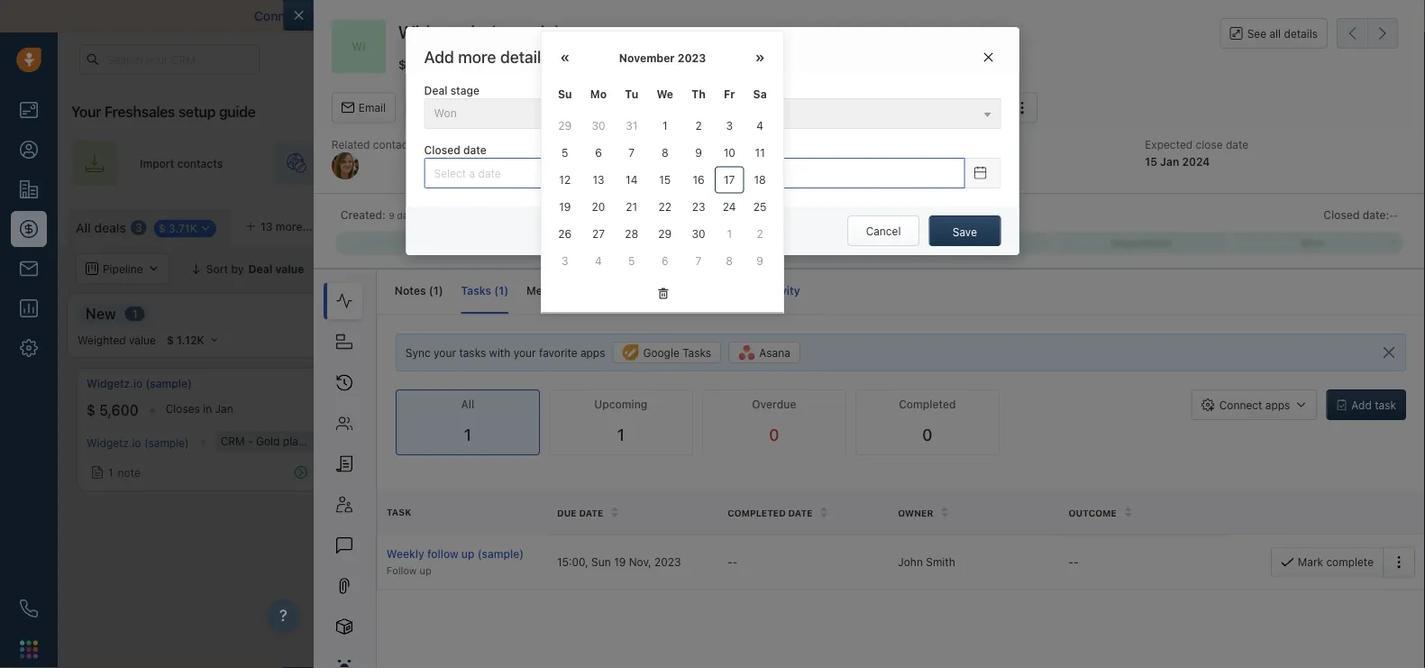 Task type: locate. For each thing, give the bounding box(es) containing it.
22
[[659, 201, 672, 213]]

(sample) inside related account widgetz.io (sample)
[[663, 155, 710, 168]]

related contact
[[332, 138, 412, 151]]

days left ago on the top of the page
[[397, 210, 417, 221]]

container_wx8msf4aqz5i3rn1 image inside all deal owners button
[[445, 262, 458, 275]]

0 vertical spatial 8
[[662, 147, 669, 159]]

inc
[[412, 377, 428, 390], [411, 435, 427, 447]]

0 horizontal spatial 1 note
[[108, 466, 140, 479]]

expected
[[1145, 138, 1193, 151]]

leads right route on the right of page
[[830, 157, 858, 169]]

completed for completed date
[[728, 508, 786, 518]]

tasks right google
[[683, 346, 711, 359]]

discovery
[[669, 305, 737, 322]]

1 acme from the top
[[380, 377, 409, 390]]

5 left invite on the left top of the page
[[562, 147, 568, 159]]

(sample) right follow
[[478, 548, 524, 560]]

deal for add deal button
[[1385, 217, 1408, 230]]

1 horizontal spatial team
[[901, 157, 927, 169]]

your for your freshsales setup guide
[[71, 103, 101, 120]]

leads inside route leads to your team link
[[830, 157, 858, 169]]

15:00, sun 19 nov, 2023
[[557, 556, 681, 568]]

1 closes from the left
[[166, 403, 200, 415]]

0 vertical spatial create
[[1046, 157, 1081, 169]]

0 vertical spatial john
[[874, 155, 900, 168]]

2 closes from the left
[[444, 403, 479, 415]]

0 horizontal spatial jan
[[215, 403, 233, 415]]

( for tasks
[[494, 284, 499, 297]]

1 horizontal spatial and
[[1224, 262, 1244, 275]]

0 horizontal spatial deal
[[481, 262, 503, 275]]

8
[[662, 147, 669, 159], [726, 255, 733, 267]]

0 vertical spatial jan
[[1161, 155, 1180, 168]]

leads
[[428, 157, 456, 169], [830, 157, 858, 169]]

2 vertical spatial widgetz.io (sample)
[[87, 436, 189, 449]]

deals inside button
[[1261, 217, 1289, 230]]

0 horizontal spatial sales
[[731, 284, 758, 297]]

sales
[[904, 9, 935, 23], [1084, 157, 1111, 169], [731, 284, 758, 297]]

task down mo
[[597, 102, 621, 114]]

0 vertical spatial 29
[[558, 119, 572, 132]]

related up invite your team on the top of the page
[[603, 138, 641, 151]]

closed
[[424, 144, 461, 157], [1324, 209, 1360, 221]]

0 vertical spatial completed
[[899, 398, 956, 411]]

1 vertical spatial 5,600
[[99, 402, 139, 419]]

1 horizontal spatial closes
[[444, 403, 479, 415]]

gold left plan on the bottom left
[[256, 435, 280, 447]]

4
[[757, 119, 764, 132], [595, 255, 602, 267]]

details
[[1284, 27, 1318, 40], [500, 47, 550, 66]]

previous month image
[[560, 52, 570, 64]]

1 horizontal spatial 2
[[757, 228, 764, 240]]

widgetz.io inside related account widgetz.io (sample)
[[603, 155, 660, 168]]

sync
[[642, 9, 670, 23]]

$ for acme inc (sample)
[[380, 402, 389, 419]]

(sample) up closes in jan at the left of the page
[[146, 377, 192, 390]]

0 down overdue
[[769, 425, 779, 445]]

bring in website leads
[[342, 157, 456, 169]]

0 horizontal spatial 30
[[592, 119, 605, 132]]

1 vertical spatial deal
[[481, 262, 503, 275]]

closed inside widgetz.io (sample) dialog
[[1324, 209, 1360, 221]]

0 horizontal spatial container_wx8msf4aqz5i3rn1 image
[[384, 463, 397, 475]]

$ 5,600 up deal
[[398, 57, 446, 72]]

ends
[[978, 53, 1001, 65]]

1 horizontal spatial up
[[461, 548, 475, 560]]

details right see
[[1284, 27, 1318, 40]]

tasks
[[461, 284, 492, 297], [683, 346, 711, 359]]

import inside the import deals button
[[1223, 217, 1258, 230]]

4 down 27
[[595, 255, 602, 267]]

in for $ 5,600
[[203, 403, 212, 415]]

connect left mailbox
[[254, 9, 305, 23]]

2023
[[678, 51, 706, 64], [655, 556, 681, 568]]

0 vertical spatial 15
[[1145, 155, 1158, 168]]

closed up website
[[424, 144, 461, 157]]

$ for widgetz.io (sample)
[[87, 402, 96, 419]]

0 horizontal spatial task
[[387, 507, 411, 517]]

2 horizontal spatial 9
[[757, 255, 764, 267]]

1 horizontal spatial 8
[[726, 255, 733, 267]]

related for related account widgetz.io (sample)
[[603, 138, 641, 151]]

1 vertical spatial acme
[[380, 435, 408, 447]]

all inside widgetz.io (sample) dialog
[[461, 398, 474, 411]]

3,200
[[1241, 402, 1280, 419]]

google tasks button
[[613, 342, 721, 363]]

-- link
[[1390, 207, 1399, 223]]

2 vertical spatial import
[[1223, 217, 1258, 230]]

asana button
[[729, 342, 801, 363]]

closed inside add more details 'dialog'
[[424, 144, 461, 157]]

0 horizontal spatial 29
[[558, 119, 572, 132]]

1 horizontal spatial container_wx8msf4aqz5i3rn1 image
[[664, 156, 678, 170]]

widgetz.io (sample) link down account
[[603, 155, 710, 168]]

2 ( from the left
[[494, 284, 499, 297]]

date inside add more details 'dialog'
[[463, 144, 487, 157]]

gold left pl
[[1391, 435, 1415, 447]]

widgetz.io (sample) link up closes in jan at the left of the page
[[87, 376, 192, 391]]

0 vertical spatial widgetz.io (sample)
[[398, 21, 562, 42]]

container_wx8msf4aqz5i3rn1 image inside invite your team link
[[664, 156, 678, 170]]

0 horizontal spatial team
[[633, 157, 659, 169]]

1 ( from the left
[[429, 284, 433, 297]]

2 gold from the left
[[1391, 435, 1415, 447]]

import up the quotas and forecasting
[[1223, 217, 1258, 230]]

container_wx8msf4aqz5i3rn1 image
[[328, 262, 340, 275], [445, 262, 458, 275], [1167, 262, 1180, 275], [758, 389, 771, 401], [91, 466, 104, 479]]

your
[[932, 53, 954, 65], [71, 103, 101, 120]]

2 vertical spatial deal
[[799, 389, 821, 401]]

acme inc (sample) link down 100
[[380, 435, 474, 447]]

cancel
[[866, 225, 901, 237]]

widgetz.io (sample) down closes in jan at the left of the page
[[87, 436, 189, 449]]

2 related from the left
[[603, 138, 641, 151]]

13 down invite on the left top of the page
[[593, 174, 605, 186]]

related account widgetz.io (sample)
[[603, 138, 710, 168]]

closes
[[166, 403, 200, 415], [444, 403, 479, 415], [1307, 403, 1342, 415]]

1 horizontal spatial 1 note
[[401, 463, 434, 475]]

sales owner john smith
[[874, 138, 936, 168]]

sales inside 'sales activities' button
[[754, 102, 781, 114]]

0 vertical spatial deal
[[1385, 217, 1408, 230]]

1 horizontal spatial crm
[[1356, 435, 1380, 447]]

jan inside expected close date 15 jan 2024
[[1161, 155, 1180, 168]]

weekly
[[387, 548, 424, 560]]

acme inc (sample) down sync
[[380, 377, 477, 390]]

1 horizontal spatial note
[[411, 463, 434, 475]]

details inside "button"
[[1284, 27, 1318, 40]]

25
[[754, 201, 767, 213]]

deals down import contacts link
[[94, 220, 126, 235]]

2 acme inc (sample) from the top
[[380, 435, 474, 447]]

0 horizontal spatial to
[[387, 9, 399, 23]]

add more details
[[424, 47, 550, 66]]

created:
[[341, 209, 386, 221]]

( for notes
[[429, 284, 433, 297]]

add deal
[[1362, 217, 1408, 230], [776, 389, 821, 401]]

3
[[726, 119, 733, 132], [135, 221, 142, 234], [562, 255, 569, 267]]

$
[[398, 57, 407, 72], [87, 402, 96, 419], [380, 402, 389, 419], [1228, 402, 1237, 419]]

1 horizontal spatial your
[[932, 53, 954, 65]]

1 vertical spatial sales
[[1084, 157, 1111, 169]]

connect inside widgetz.io (sample) dialog
[[1220, 399, 1263, 411]]

note for $ 100
[[411, 463, 434, 475]]

0 horizontal spatial 5
[[562, 147, 568, 159]]

crm down closes in jan at the left of the page
[[221, 435, 245, 447]]

2 down meeting
[[696, 119, 702, 132]]

create for create custom sales activity
[[650, 284, 685, 297]]

0 horizontal spatial 5,600
[[99, 402, 139, 419]]

create left the custom
[[650, 284, 685, 297]]

1 vertical spatial 15
[[659, 174, 671, 186]]

7 up the custom
[[696, 255, 702, 267]]

follow
[[427, 548, 459, 560]]

1 related from the left
[[332, 138, 370, 151]]

(sample)
[[490, 21, 562, 42], [663, 155, 710, 168], [146, 377, 192, 390], [431, 377, 477, 390], [1280, 377, 1326, 390], [430, 435, 474, 447], [352, 435, 397, 447], [144, 436, 189, 449], [478, 548, 524, 560]]

6
[[595, 147, 602, 159], [662, 255, 669, 267]]

new
[[86, 305, 116, 322]]

) for tasks ( 1 )
[[504, 284, 509, 297]]

to
[[387, 9, 399, 23], [1076, 9, 1088, 23], [861, 157, 872, 169]]

1 vertical spatial sales
[[874, 138, 902, 151]]

1 gold from the left
[[256, 435, 280, 447]]

deal stage
[[424, 84, 480, 97]]

2023 inside widgetz.io (sample) dialog
[[655, 556, 681, 568]]

1 crm from the left
[[221, 435, 245, 447]]

19 up 26 at left
[[559, 201, 571, 213]]

16
[[693, 174, 705, 186]]

date:
[[1363, 209, 1390, 221]]

connect down techcave
[[1220, 399, 1263, 411]]

0 horizontal spatial gold
[[256, 435, 280, 447]]

related for related contact
[[332, 138, 370, 151]]

1 filter applied button
[[316, 253, 433, 284]]

3 inside all deals 3
[[135, 221, 142, 234]]

Select a date text field
[[424, 158, 965, 189]]

sun
[[592, 556, 611, 568]]

container_wx8msf4aqz5i3rn1 image for quotas and forecasting
[[1167, 262, 1180, 275]]

1 team from the left
[[633, 157, 659, 169]]

create left sequence
[[1046, 157, 1081, 169]]

1 horizontal spatial related
[[603, 138, 641, 151]]

2023 up th
[[678, 51, 706, 64]]

days up crm - gold pl
[[1366, 403, 1390, 415]]

completed for completed
[[899, 398, 956, 411]]

5,600 left closes in jan at the left of the page
[[99, 402, 139, 419]]

all inside see all details "button"
[[1270, 27, 1281, 40]]

3 down 26 at left
[[562, 255, 569, 267]]

0 vertical spatial apps
[[581, 346, 605, 359]]

2 leads from the left
[[830, 157, 858, 169]]

9 up activity
[[757, 255, 764, 267]]

2 down 25
[[757, 228, 764, 240]]

add down asana
[[776, 389, 796, 401]]

1 horizontal spatial $ 5,600
[[398, 57, 446, 72]]

0 horizontal spatial 3
[[135, 221, 142, 234]]

2 inc from the top
[[411, 435, 427, 447]]

leads down the closed date
[[428, 157, 456, 169]]

0 horizontal spatial sales
[[754, 102, 781, 114]]

to right mailbox
[[387, 9, 399, 23]]

all for deals
[[76, 220, 91, 235]]

0 vertical spatial connect
[[254, 9, 305, 23]]

up right follow
[[461, 548, 475, 560]]

task up weekly in the left bottom of the page
[[387, 507, 411, 517]]

widgetz.io (sample) link
[[603, 155, 710, 168], [87, 376, 192, 391], [87, 436, 189, 449]]

and right quotas
[[1224, 262, 1244, 275]]

-- down outcome
[[1069, 556, 1079, 568]]

container_wx8msf4aqz5i3rn1 image inside settings popup button
[[1120, 217, 1133, 230]]

date
[[1226, 138, 1249, 151], [463, 144, 487, 157], [579, 508, 604, 518], [788, 508, 813, 518]]

1 horizontal spatial to
[[861, 157, 872, 169]]

13 left the more...
[[261, 220, 273, 233]]

add up deal
[[424, 47, 454, 66]]

deal for all deal owners button at the top left of page
[[481, 262, 503, 275]]

4 up 11
[[757, 119, 764, 132]]

guide
[[219, 103, 256, 120]]

import inside import contacts link
[[140, 157, 174, 169]]

import
[[815, 9, 854, 23], [140, 157, 174, 169], [1223, 217, 1258, 230]]

0 horizontal spatial closed
[[424, 144, 461, 157]]

connect for connect apps
[[1220, 399, 1263, 411]]

way
[[615, 9, 639, 23]]

1 horizontal spatial import
[[815, 9, 854, 23]]

call
[[432, 102, 451, 114]]

days down don't
[[1029, 53, 1051, 65]]

all up new
[[76, 220, 91, 235]]

0 horizontal spatial )
[[439, 284, 443, 297]]

to left 'sales owner john smith'
[[861, 157, 872, 169]]

1 vertical spatial import
[[140, 157, 174, 169]]

11
[[755, 147, 765, 159]]

9 inside created: 9 days ago
[[389, 210, 395, 221]]

save button
[[929, 216, 1001, 246]]

( right notes
[[429, 284, 433, 297]]

bring
[[342, 157, 370, 169]]

route leads to your team link
[[729, 141, 960, 186]]

1 leads from the left
[[428, 157, 456, 169]]

widgetz.io (sample) inside widgetz.io (sample) dialog
[[398, 21, 562, 42]]

0 horizontal spatial related
[[332, 138, 370, 151]]

0 horizontal spatial 6
[[595, 147, 602, 159]]

related inside related account widgetz.io (sample)
[[603, 138, 641, 151]]

setup
[[178, 103, 216, 120]]

1 horizontal spatial all
[[1270, 27, 1281, 40]]

closed date: --
[[1324, 209, 1399, 221]]

add left "--" link on the top right of page
[[1362, 217, 1383, 230]]

your left data
[[874, 9, 901, 23]]

deal inside add deal button
[[1385, 217, 1408, 230]]

import deals
[[1223, 217, 1289, 230]]

30 down 23
[[692, 228, 706, 240]]

1 horizontal spatial 5,600
[[410, 57, 446, 72]]

Search your CRM... text field
[[79, 44, 260, 75]]

tasks down all deal owners button at the top left of page
[[461, 284, 492, 297]]

0 vertical spatial 5,600
[[410, 57, 446, 72]]

sales left sequence
[[1084, 157, 1111, 169]]

create inside widgetz.io (sample) dialog
[[650, 284, 685, 297]]

deal inside all deal owners button
[[481, 262, 503, 275]]

21 right ends
[[1015, 53, 1026, 65]]

1 vertical spatial closed
[[1324, 209, 1360, 221]]

john inside 'sales owner john smith'
[[874, 155, 900, 168]]

connect
[[254, 9, 305, 23], [1220, 399, 1263, 411]]

create for create sales sequence
[[1046, 157, 1081, 169]]

1 horizontal spatial --
[[1069, 556, 1079, 568]]

create
[[1046, 157, 1081, 169], [650, 284, 685, 297]]

15
[[1145, 155, 1158, 168], [659, 174, 671, 186]]

0 vertical spatial all
[[857, 9, 871, 23]]

1 horizontal spatial sales
[[904, 9, 935, 23]]

and left the enable
[[533, 9, 556, 23]]

import for import deals
[[1223, 217, 1258, 230]]

your
[[308, 9, 334, 23], [874, 9, 901, 23], [607, 157, 630, 169], [875, 157, 898, 169], [434, 346, 456, 359], [514, 346, 536, 359]]

your left "trial"
[[932, 53, 954, 65]]

weekly follow up (sample) link
[[387, 546, 539, 562]]

0 vertical spatial inc
[[412, 377, 428, 390]]

leads inside bring in website leads link
[[428, 157, 456, 169]]

phone element
[[11, 591, 47, 627]]

deals for all
[[94, 220, 126, 235]]

1 vertical spatial and
[[1224, 262, 1244, 275]]

21 up 28
[[626, 201, 638, 213]]

2 horizontal spatial deal
[[1385, 217, 1408, 230]]

add inside add more details 'dialog'
[[424, 47, 454, 66]]

29
[[558, 119, 572, 132], [658, 228, 672, 240]]

widgetz.io (sample) dialog
[[283, 0, 1426, 668]]

1 ) from the left
[[439, 284, 443, 297]]

13 inside 13 more... button
[[261, 220, 273, 233]]

container_wx8msf4aqz5i3rn1 image for add deal
[[758, 389, 771, 401]]

1
[[663, 119, 668, 132], [727, 228, 732, 240], [348, 262, 353, 275], [433, 284, 439, 297], [499, 284, 504, 297], [132, 307, 138, 320], [480, 307, 486, 320], [1322, 307, 1327, 320], [464, 425, 472, 445], [617, 425, 625, 445], [401, 463, 406, 475], [108, 466, 113, 479]]

inc up 100
[[412, 377, 428, 390]]

your for your trial ends in 21 days
[[932, 53, 954, 65]]

1 vertical spatial 30
[[692, 228, 706, 240]]

1 vertical spatial jan
[[215, 403, 233, 415]]

follow
[[387, 564, 417, 576]]

all for deal
[[465, 262, 478, 275]]

deal up search field
[[1385, 217, 1408, 230]]

connect apps
[[1220, 399, 1291, 411]]

15 up 22
[[659, 174, 671, 186]]

2 acme from the top
[[380, 435, 408, 447]]

your trial ends in 21 days
[[932, 53, 1051, 65]]

all right see
[[1270, 27, 1281, 40]]

acme down the $ 100
[[380, 435, 408, 447]]

30 down mo
[[592, 119, 605, 132]]

add left task
[[1352, 399, 1372, 411]]

1 horizontal spatial days
[[1029, 53, 1051, 65]]

container_wx8msf4aqz5i3rn1 image
[[664, 156, 678, 170], [1120, 217, 1133, 230], [384, 463, 397, 475]]

1 horizontal spatial leads
[[830, 157, 858, 169]]

container_wx8msf4aqz5i3rn1 image down the $ 100
[[384, 463, 397, 475]]

add more details dialog
[[406, 27, 1019, 255]]

1 filter applied
[[348, 262, 422, 275]]

1 horizontal spatial sales
[[874, 138, 902, 151]]

$ inside widgetz.io (sample) dialog
[[398, 57, 407, 72]]

0 vertical spatial all
[[76, 220, 91, 235]]

2 horizontal spatial days
[[1366, 403, 1390, 415]]

crm down add task button on the bottom of page
[[1356, 435, 1380, 447]]

sales left activity
[[731, 284, 758, 297]]

widgetz.io (sample) up more
[[398, 21, 562, 42]]

2 acme inc (sample) link from the top
[[380, 435, 474, 447]]

widgetz.io
[[398, 21, 485, 42], [603, 155, 660, 168], [87, 377, 143, 390], [87, 436, 141, 449]]

0 vertical spatial $ 5,600
[[398, 57, 446, 72]]

$ 100
[[380, 402, 417, 419]]

acme inc (sample) link down sync
[[380, 376, 477, 391]]

closed for closed date: --
[[1324, 209, 1360, 221]]

3 up 10 at the right of page
[[726, 119, 733, 132]]

3 right all deals link
[[135, 221, 142, 234]]

2-
[[602, 9, 615, 23]]

connect your mailbox link
[[254, 9, 387, 23]]

closed for closed date
[[424, 144, 461, 157]]

2023 right nov,
[[655, 556, 681, 568]]

closes for $ 100
[[444, 403, 479, 415]]

9 right created:
[[389, 210, 395, 221]]

all left data
[[857, 9, 871, 23]]

november
[[619, 51, 675, 64]]

5,600 up deal
[[410, 57, 446, 72]]

0 horizontal spatial --
[[728, 556, 738, 568]]

0 horizontal spatial all
[[857, 9, 871, 23]]

15 inside expected close date 15 jan 2024
[[1145, 155, 1158, 168]]

0 vertical spatial 19
[[559, 201, 571, 213]]

1 vertical spatial all
[[1270, 27, 1281, 40]]

23
[[692, 201, 706, 213]]

john down owner
[[898, 556, 923, 568]]

5 down 28
[[629, 255, 635, 267]]

0 horizontal spatial details
[[500, 47, 550, 66]]

2 vertical spatial sales
[[731, 284, 758, 297]]

Search field
[[1328, 253, 1418, 284]]

container_wx8msf4aqz5i3rn1 image inside the "quotas and forecasting" link
[[1167, 262, 1180, 275]]

sales for sales owner john smith
[[874, 138, 902, 151]]

(sample) up committed
[[490, 21, 562, 42]]

from
[[1123, 9, 1151, 23]]

see all details button
[[1221, 18, 1328, 49]]

container_wx8msf4aqz5i3rn1 image for 1
[[384, 463, 397, 475]]

all up the 'tasks ( 1 )' on the left of the page
[[465, 262, 478, 275]]

0 horizontal spatial tasks
[[461, 284, 492, 297]]

add deal inside button
[[1362, 217, 1408, 230]]

import contacts link
[[71, 141, 255, 186]]

) down all deal owners
[[504, 284, 509, 297]]

29 down 22
[[658, 228, 672, 240]]

widgetz.io (sample) link down closes in jan at the left of the page
[[87, 436, 189, 449]]

19 inside widgetz.io (sample) dialog
[[614, 556, 626, 568]]

0 vertical spatial your
[[932, 53, 954, 65]]

apps right favorite
[[581, 346, 605, 359]]

0 vertical spatial acme inc (sample) link
[[380, 376, 477, 391]]

sales down 'sa'
[[754, 102, 781, 114]]

3 closes from the left
[[1307, 403, 1342, 415]]

sales inside 'sales owner john smith'
[[874, 138, 902, 151]]

john up cancel button
[[874, 155, 900, 168]]

1 horizontal spatial )
[[504, 284, 509, 297]]

1 vertical spatial connect
[[1220, 399, 1263, 411]]

0 horizontal spatial create
[[650, 284, 685, 297]]

all inside all deal owners button
[[465, 262, 478, 275]]

( down all deal owners button at the top left of page
[[494, 284, 499, 297]]

1 horizontal spatial completed
[[899, 398, 956, 411]]

(sample) up closes in nov
[[431, 377, 477, 390]]

0 vertical spatial 3
[[726, 119, 733, 132]]

21
[[1015, 53, 1026, 65], [626, 201, 638, 213]]

container_wx8msf4aqz5i3rn1 image down account
[[664, 156, 678, 170]]

2 crm from the left
[[1356, 435, 1380, 447]]

2 ) from the left
[[504, 284, 509, 297]]

0 horizontal spatial 9
[[389, 210, 395, 221]]

1 vertical spatial container_wx8msf4aqz5i3rn1 image
[[1120, 217, 1133, 230]]

1 vertical spatial john
[[898, 556, 923, 568]]

details inside 'dialog'
[[500, 47, 550, 66]]

2 vertical spatial 3
[[562, 255, 569, 267]]



Task type: describe. For each thing, give the bounding box(es) containing it.
0 horizontal spatial apps
[[581, 346, 605, 359]]

closes in 7 days
[[1307, 403, 1390, 415]]

your right the with
[[514, 346, 536, 359]]

1 inside button
[[348, 262, 353, 275]]

activity
[[761, 284, 800, 297]]

nov,
[[629, 556, 652, 568]]

create custom sales activity link
[[630, 284, 800, 297]]

sales for sales activities
[[754, 102, 781, 114]]

due
[[557, 508, 577, 518]]

0 vertical spatial days
[[1029, 53, 1051, 65]]

invite your team link
[[507, 141, 710, 186]]

sync
[[406, 346, 431, 359]]

enable
[[559, 9, 599, 23]]

more...
[[276, 220, 313, 233]]

sync your tasks with your favorite apps
[[406, 346, 605, 359]]

days inside created: 9 days ago
[[397, 210, 417, 221]]

0 vertical spatial and
[[533, 9, 556, 23]]

closes for $ 3,200
[[1307, 403, 1342, 415]]

task inside task button
[[597, 102, 621, 114]]

2 vertical spatial widgetz.io (sample) link
[[87, 436, 189, 449]]

created: 9 days ago
[[341, 209, 436, 221]]

gold for pl
[[1391, 435, 1415, 447]]

mark complete button
[[1271, 547, 1383, 577]]

1 horizontal spatial 3
[[562, 255, 569, 267]]

your up cancel button
[[875, 157, 898, 169]]

13 for 13
[[593, 174, 605, 186]]

next month image
[[755, 52, 765, 64]]

contact
[[373, 138, 412, 151]]

(sample) down the $ 100
[[352, 435, 397, 447]]

date for closed date
[[463, 144, 487, 157]]

your freshsales setup guide
[[71, 103, 256, 120]]

$ 5,600 inside widgetz.io (sample) dialog
[[398, 57, 446, 72]]

connect your mailbox to improve deliverability and enable 2-way sync of email conversations. import all your sales data so you don't have to start from scratch.
[[254, 9, 1203, 23]]

0 down create custom sales activity
[[753, 307, 760, 320]]

your up 14
[[607, 157, 630, 169]]

task button
[[570, 93, 631, 123]]

deals for import
[[1261, 217, 1289, 230]]

0 horizontal spatial 2
[[696, 119, 702, 132]]

import deals group
[[1199, 208, 1328, 239]]

1 vertical spatial add deal
[[776, 389, 821, 401]]

tasks inside google tasks button
[[683, 346, 711, 359]]

your left mailbox
[[308, 9, 334, 23]]

0 vertical spatial up
[[461, 548, 475, 560]]

techcave (sample) link
[[1228, 376, 1326, 391]]

add inside add task button
[[1352, 399, 1372, 411]]

add task
[[1352, 399, 1397, 411]]

all deal owners button
[[433, 253, 556, 284]]

task
[[1375, 399, 1397, 411]]

1 horizontal spatial apps
[[1266, 399, 1291, 411]]

favorite
[[539, 346, 578, 359]]

100
[[392, 402, 417, 419]]

in for $ 100
[[482, 403, 491, 415]]

$ for techcave (sample)
[[1228, 402, 1237, 419]]

owner
[[898, 508, 934, 518]]

(sample) down closes in jan at the left of the page
[[144, 436, 189, 449]]

31
[[626, 119, 638, 132]]

2 team from the left
[[901, 157, 927, 169]]

of
[[674, 9, 686, 23]]

crm - gold pl
[[1356, 435, 1426, 447]]

you
[[985, 9, 1007, 23]]

close
[[1196, 138, 1223, 151]]

import all your sales data link
[[815, 9, 968, 23]]

2 horizontal spatial 3
[[726, 119, 733, 132]]

0 vertical spatial 5
[[562, 147, 568, 159]]

gold for plan
[[256, 435, 280, 447]]

2 vertical spatial days
[[1366, 403, 1390, 415]]

0 up owner
[[923, 425, 933, 445]]

5,600 inside widgetz.io (sample) dialog
[[410, 57, 446, 72]]

) for notes ( 1 )
[[439, 284, 443, 297]]

1 inc from the top
[[412, 377, 428, 390]]

0 horizontal spatial 19
[[559, 201, 571, 213]]

$ 3,200
[[1228, 402, 1280, 419]]

1 note for $ 5,600
[[108, 466, 140, 479]]

sales inside widgetz.io (sample) dialog
[[731, 284, 758, 297]]

stage
[[451, 84, 480, 97]]

0 vertical spatial 9
[[695, 147, 702, 159]]

call button
[[405, 93, 460, 123]]

asana
[[759, 346, 791, 359]]

see
[[1248, 27, 1267, 40]]

in for $ 3,200
[[1345, 403, 1354, 415]]

create sales sequence link
[[978, 141, 1197, 186]]

sales activities
[[754, 102, 830, 114]]

12
[[559, 174, 571, 186]]

(sample) right techcave
[[1280, 377, 1326, 390]]

2 horizontal spatial to
[[1076, 9, 1088, 23]]

freshworks switcher image
[[20, 640, 38, 659]]

with
[[489, 346, 511, 359]]

note button
[[500, 93, 561, 123]]

date for completed date
[[788, 508, 813, 518]]

1 vertical spatial 4
[[595, 255, 602, 267]]

import for import contacts
[[140, 157, 174, 169]]

1 note for $ 100
[[401, 463, 434, 475]]

crm for crm - gold plan monthly (sample)
[[221, 435, 245, 447]]

route
[[797, 157, 827, 169]]

add inside add deal button
[[1362, 217, 1383, 230]]

13 for 13 more...
[[261, 220, 273, 233]]

⌘
[[332, 220, 342, 233]]

invite your team
[[575, 157, 659, 169]]

route leads to your team
[[797, 157, 927, 169]]

13 more...
[[261, 220, 313, 233]]

crm - gold plan monthly (sample)
[[221, 435, 397, 447]]

0 vertical spatial 2023
[[678, 51, 706, 64]]

freshsales
[[104, 103, 175, 120]]

1 horizontal spatial 6
[[662, 255, 669, 267]]

sales activities button up 11
[[727, 93, 857, 123]]

1 vertical spatial smith
[[926, 556, 956, 568]]

1 vertical spatial 2
[[757, 228, 764, 240]]

john smith
[[898, 556, 956, 568]]

crm for crm - gold pl
[[1356, 435, 1380, 447]]

14
[[626, 174, 638, 186]]

0 horizontal spatial 21
[[626, 201, 638, 213]]

outcome
[[1069, 508, 1117, 518]]

1 -- from the left
[[728, 556, 738, 568]]

activities
[[784, 102, 830, 114]]

container_wx8msf4aqz5i3rn1 image inside 1 filter applied button
[[328, 262, 340, 275]]

13 more... button
[[235, 214, 323, 239]]

18
[[754, 174, 766, 186]]

details for add more details
[[500, 47, 550, 66]]

pl
[[1418, 435, 1426, 447]]

0 vertical spatial 7
[[629, 147, 635, 159]]

1 vertical spatial widgetz.io (sample) link
[[87, 376, 192, 391]]

1 vertical spatial 29
[[658, 228, 672, 240]]

don't
[[1010, 9, 1042, 23]]

all deals link
[[76, 219, 126, 237]]

meeting
[[667, 102, 708, 114]]

owners
[[506, 262, 544, 275]]

2 vertical spatial 7
[[1357, 403, 1363, 415]]

sales activities button up route on the right of page
[[727, 93, 866, 123]]

(sample) down closes in nov
[[430, 435, 474, 447]]

(sample) inside weekly follow up (sample) follow up
[[478, 548, 524, 560]]

overdue
[[752, 398, 797, 411]]

closes for $ 5,600
[[166, 403, 200, 415]]

techcave (sample)
[[1228, 377, 1326, 390]]

trial
[[957, 53, 975, 65]]

start
[[1092, 9, 1120, 23]]

1 horizontal spatial 7
[[696, 255, 702, 267]]

0 vertical spatial widgetz.io (sample) link
[[603, 155, 710, 168]]

1 vertical spatial 8
[[726, 255, 733, 267]]

date for due date
[[579, 508, 604, 518]]

2 vertical spatial 9
[[757, 255, 764, 267]]

0 horizontal spatial $ 5,600
[[87, 402, 139, 419]]

qualification
[[378, 305, 464, 322]]

o
[[345, 220, 353, 233]]

1 vertical spatial widgetz.io (sample)
[[87, 377, 192, 390]]

closed date
[[424, 144, 487, 157]]

save
[[953, 226, 977, 238]]

2024
[[1183, 155, 1210, 168]]

0 vertical spatial tasks
[[461, 284, 492, 297]]

applied
[[383, 262, 422, 275]]

demo
[[948, 305, 988, 322]]

1 acme inc (sample) link from the top
[[380, 376, 477, 391]]

tu
[[625, 88, 639, 101]]

2 -- from the left
[[1069, 556, 1079, 568]]

1 horizontal spatial 30
[[692, 228, 706, 240]]

0 vertical spatial 30
[[592, 119, 605, 132]]

0 horizontal spatial up
[[420, 564, 432, 576]]

0 vertical spatial 21
[[1015, 53, 1026, 65]]

smith inside 'sales owner john smith'
[[903, 155, 934, 168]]

create sales sequence
[[1046, 157, 1164, 169]]

1 acme inc (sample) from the top
[[380, 377, 477, 390]]

container_wx8msf4aqz5i3rn1 image for 1
[[91, 466, 104, 479]]

1 vertical spatial task
[[387, 507, 411, 517]]

filter
[[356, 262, 380, 275]]

meetings
[[527, 284, 576, 297]]

0 vertical spatial import
[[815, 9, 854, 23]]

phone image
[[20, 600, 38, 618]]

10
[[724, 147, 736, 159]]

connect for connect your mailbox to improve deliverability and enable 2-way sync of email conversations. import all your sales data so you don't have to start from scratch.
[[254, 9, 305, 23]]

1 vertical spatial 5
[[629, 255, 635, 267]]

1 horizontal spatial 4
[[757, 119, 764, 132]]

0 right demo
[[1004, 307, 1011, 320]]

details for see all details
[[1284, 27, 1318, 40]]

note for $ 5,600
[[118, 466, 140, 479]]

th
[[692, 88, 706, 101]]

november 2023
[[619, 51, 706, 64]]

su
[[558, 88, 572, 101]]

deliverability
[[454, 9, 530, 23]]

settings
[[1137, 217, 1181, 230]]

0 horizontal spatial 15
[[659, 174, 671, 186]]

date inside expected close date 15 jan 2024
[[1226, 138, 1249, 151]]

container_wx8msf4aqz5i3rn1 image for settings
[[1120, 217, 1133, 230]]

27
[[592, 228, 605, 240]]

bring in website leads link
[[273, 141, 489, 186]]

deal
[[424, 84, 448, 97]]

improve
[[403, 9, 451, 23]]

your right sync
[[434, 346, 456, 359]]



Task type: vqa. For each thing, say whether or not it's contained in the screenshot.
'Calendar'
no



